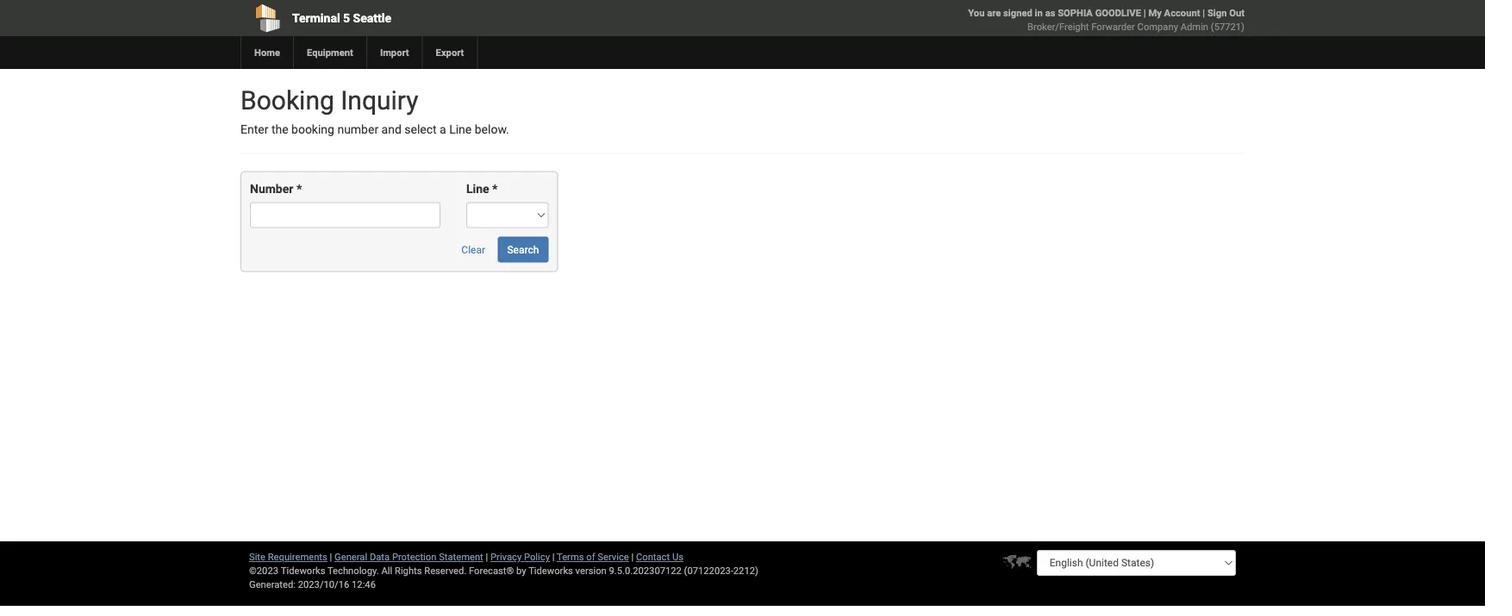 Task type: locate. For each thing, give the bounding box(es) containing it.
clear
[[461, 243, 485, 256]]

0 horizontal spatial *
[[296, 182, 302, 196]]

| left my
[[1144, 7, 1146, 19]]

2212)
[[733, 565, 759, 576]]

search
[[507, 243, 539, 256]]

you are signed in as sophia goodlive | my account | sign out broker/freight forwarder company admin (57721)
[[968, 7, 1245, 32]]

and
[[382, 122, 402, 137]]

*
[[296, 182, 302, 196], [492, 182, 498, 196]]

are
[[987, 7, 1001, 19]]

terminal
[[292, 11, 340, 25]]

(07122023-
[[684, 565, 733, 576]]

line up clear
[[466, 182, 489, 196]]

1 * from the left
[[296, 182, 302, 196]]

site requirements link
[[249, 551, 327, 562]]

my account link
[[1149, 7, 1200, 19]]

requirements
[[268, 551, 327, 562]]

* right number at top left
[[296, 182, 302, 196]]

below.
[[475, 122, 509, 137]]

protection
[[392, 551, 437, 562]]

1 vertical spatial line
[[466, 182, 489, 196]]

general data protection statement link
[[335, 551, 483, 562]]

general
[[335, 551, 367, 562]]

line
[[449, 122, 472, 137], [466, 182, 489, 196]]

contact us link
[[636, 551, 684, 562]]

2 * from the left
[[492, 182, 498, 196]]

generated:
[[249, 579, 296, 590]]

1 horizontal spatial *
[[492, 182, 498, 196]]

equipment
[[307, 47, 353, 58]]

reserved.
[[424, 565, 467, 576]]

terminal 5 seattle
[[292, 11, 391, 25]]

terminal 5 seattle link
[[241, 0, 644, 36]]

booking
[[241, 85, 334, 116]]

line inside booking inquiry enter the booking number and select a line below.
[[449, 122, 472, 137]]

sophia
[[1058, 7, 1093, 19]]

as
[[1045, 7, 1056, 19]]

* down below.
[[492, 182, 498, 196]]

clear button
[[452, 237, 495, 262]]

us
[[672, 551, 684, 562]]

0 vertical spatial line
[[449, 122, 472, 137]]

privacy
[[491, 551, 522, 562]]

statement
[[439, 551, 483, 562]]

search button
[[498, 237, 549, 262]]

equipment link
[[293, 36, 366, 69]]

of
[[586, 551, 595, 562]]

inquiry
[[341, 85, 418, 116]]

|
[[1144, 7, 1146, 19], [1203, 7, 1205, 19], [330, 551, 332, 562], [486, 551, 488, 562], [552, 551, 555, 562], [631, 551, 634, 562]]

export
[[436, 47, 464, 58]]

by
[[516, 565, 526, 576]]

line right a
[[449, 122, 472, 137]]

out
[[1229, 7, 1245, 19]]

2023/10/16
[[298, 579, 349, 590]]

tideworks
[[529, 565, 573, 576]]

account
[[1164, 7, 1200, 19]]

terms
[[557, 551, 584, 562]]



Task type: describe. For each thing, give the bounding box(es) containing it.
admin
[[1181, 21, 1209, 32]]

goodlive
[[1095, 7, 1141, 19]]

sign out link
[[1208, 7, 1245, 19]]

you
[[968, 7, 985, 19]]

signed
[[1003, 7, 1033, 19]]

import
[[380, 47, 409, 58]]

| up 9.5.0.202307122 on the bottom left
[[631, 551, 634, 562]]

| left sign
[[1203, 7, 1205, 19]]

rights
[[395, 565, 422, 576]]

home link
[[241, 36, 293, 69]]

forwarder
[[1092, 21, 1135, 32]]

contact
[[636, 551, 670, 562]]

12:46
[[352, 579, 376, 590]]

broker/freight
[[1028, 21, 1089, 32]]

seattle
[[353, 11, 391, 25]]

enter
[[241, 122, 268, 137]]

terms of service link
[[557, 551, 629, 562]]

* for line *
[[492, 182, 498, 196]]

select
[[405, 122, 437, 137]]

| up tideworks
[[552, 551, 555, 562]]

company
[[1138, 21, 1178, 32]]

home
[[254, 47, 280, 58]]

site
[[249, 551, 265, 562]]

number
[[337, 122, 379, 137]]

import link
[[366, 36, 422, 69]]

line *
[[466, 182, 498, 196]]

9.5.0.202307122
[[609, 565, 682, 576]]

| left general
[[330, 551, 332, 562]]

5
[[343, 11, 350, 25]]

data
[[370, 551, 390, 562]]

the
[[271, 122, 288, 137]]

privacy policy link
[[491, 551, 550, 562]]

number *
[[250, 182, 302, 196]]

sign
[[1208, 7, 1227, 19]]

technology.
[[328, 565, 379, 576]]

in
[[1035, 7, 1043, 19]]

service
[[598, 551, 629, 562]]

site requirements | general data protection statement | privacy policy | terms of service | contact us ©2023 tideworks technology. all rights reserved. forecast® by tideworks version 9.5.0.202307122 (07122023-2212) generated: 2023/10/16 12:46
[[249, 551, 759, 590]]

version
[[576, 565, 607, 576]]

all
[[381, 565, 392, 576]]

a
[[440, 122, 446, 137]]

number
[[250, 182, 293, 196]]

* for number *
[[296, 182, 302, 196]]

| up forecast®
[[486, 551, 488, 562]]

forecast®
[[469, 565, 514, 576]]

policy
[[524, 551, 550, 562]]

booking
[[291, 122, 334, 137]]

©2023 tideworks
[[249, 565, 325, 576]]

my
[[1149, 7, 1162, 19]]

export link
[[422, 36, 477, 69]]

booking inquiry enter the booking number and select a line below.
[[241, 85, 509, 137]]

Number * text field
[[250, 202, 440, 228]]

(57721)
[[1211, 21, 1245, 32]]



Task type: vqa. For each thing, say whether or not it's contained in the screenshot.
Out
yes



